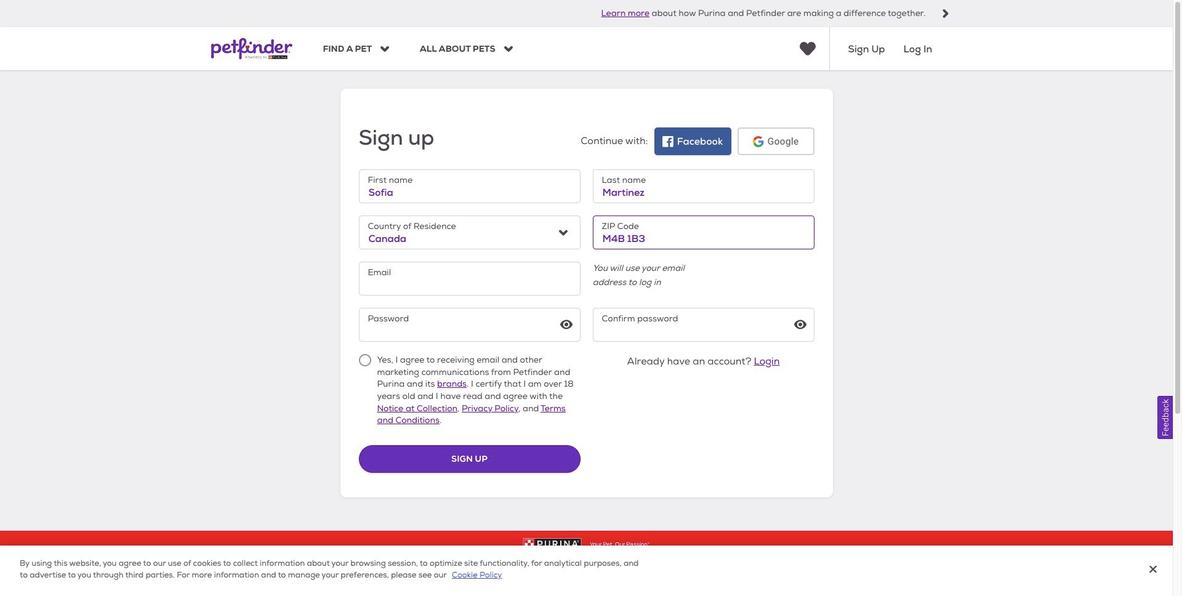 Task type: vqa. For each thing, say whether or not it's contained in the screenshot.
fourth list item from the bottom
yes



Task type: locate. For each thing, give the bounding box(es) containing it.
3 list item from the top
[[358, 550, 410, 575]]

list
[[358, 377, 412, 596]]

None email field
[[359, 262, 580, 296]]

purina your pet, our passion image
[[0, 538, 1173, 551]]

footer
[[0, 531, 1173, 596]]

None text field
[[359, 169, 580, 203]]

ZIP Code text field
[[593, 216, 814, 249]]

privacy alert dialog
[[0, 545, 1173, 596]]

None text field
[[593, 169, 814, 203]]

list item
[[358, 377, 412, 414], [358, 520, 397, 545], [358, 550, 410, 575], [358, 580, 410, 596]]

None password field
[[359, 308, 580, 342], [593, 308, 814, 342], [359, 308, 580, 342], [593, 308, 814, 342]]



Task type: describe. For each thing, give the bounding box(es) containing it.
2 list item from the top
[[358, 520, 397, 545]]

petfinder home image
[[211, 27, 292, 70]]

4 list item from the top
[[358, 580, 410, 596]]

1 list item from the top
[[358, 377, 412, 414]]



